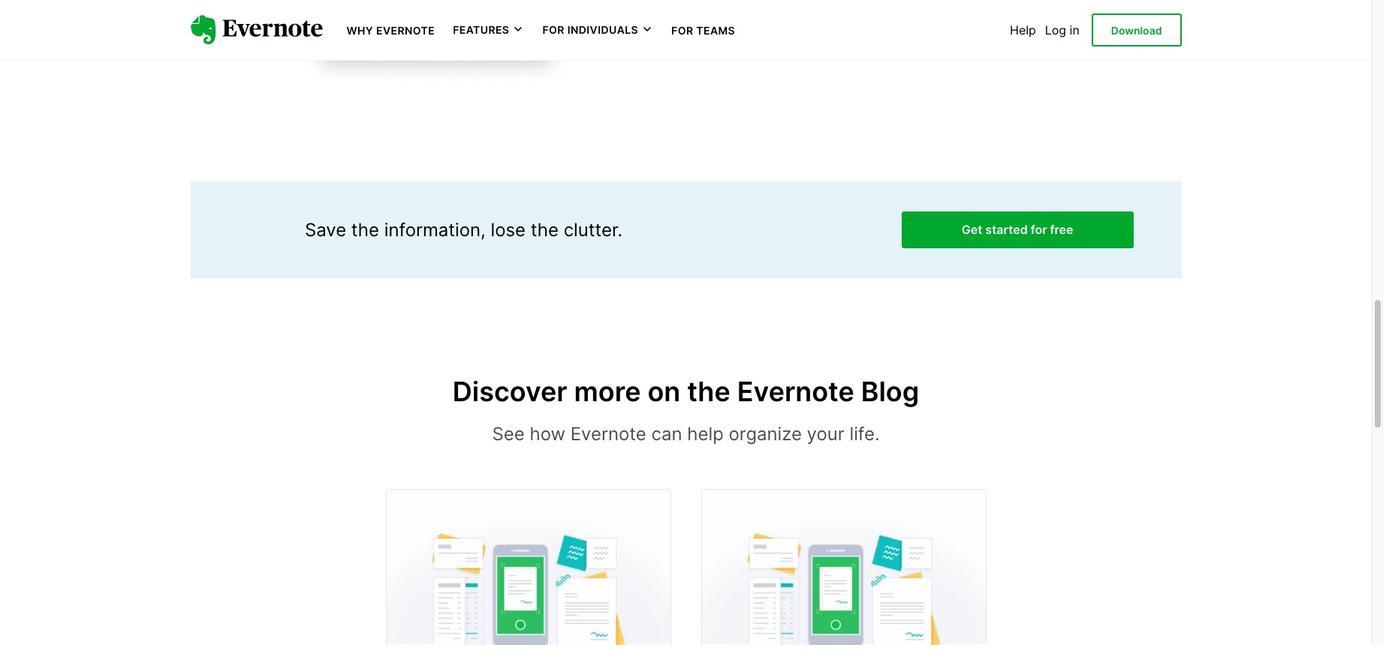Task type: locate. For each thing, give the bounding box(es) containing it.
2 horizontal spatial evernote
[[737, 376, 855, 409]]

evernote
[[376, 24, 435, 37], [737, 376, 855, 409], [571, 424, 647, 445]]

why evernote link
[[347, 23, 435, 38]]

for teams
[[672, 24, 735, 37]]

information,
[[384, 219, 486, 241]]

0 horizontal spatial blog image image
[[386, 490, 670, 646]]

free
[[1050, 222, 1074, 237]]

evernote inside "link"
[[376, 24, 435, 37]]

1 horizontal spatial for
[[672, 24, 694, 37]]

1 vertical spatial evernote
[[737, 376, 855, 409]]

2 vertical spatial evernote
[[571, 424, 647, 445]]

features
[[453, 23, 510, 36]]

0 horizontal spatial evernote
[[376, 24, 435, 37]]

on
[[648, 376, 681, 409]]

in
[[1070, 23, 1080, 38]]

for inside for individuals button
[[543, 23, 565, 36]]

the right lose
[[531, 219, 559, 241]]

started
[[986, 222, 1028, 237]]

see
[[492, 424, 525, 445]]

for left individuals
[[543, 23, 565, 36]]

0 horizontal spatial for
[[543, 23, 565, 36]]

evernote up your
[[737, 376, 855, 409]]

evernote save documents online image
[[190, 0, 581, 85]]

life.
[[850, 424, 880, 445]]

for individuals
[[543, 23, 639, 36]]

for
[[543, 23, 565, 36], [672, 24, 694, 37]]

for left teams at the top of the page
[[672, 24, 694, 37]]

0 vertical spatial evernote
[[376, 24, 435, 37]]

1 horizontal spatial blog image image
[[702, 490, 986, 646]]

for inside for teams link
[[672, 24, 694, 37]]

evernote right why
[[376, 24, 435, 37]]

the
[[351, 219, 379, 241], [531, 219, 559, 241], [687, 376, 731, 409]]

the up help
[[687, 376, 731, 409]]

1 horizontal spatial evernote
[[571, 424, 647, 445]]

help link
[[1010, 23, 1036, 38]]

evernote down more
[[571, 424, 647, 445]]

the right save
[[351, 219, 379, 241]]

see how evernote can help organize your life.
[[492, 424, 880, 445]]

0 horizontal spatial the
[[351, 219, 379, 241]]

discover
[[453, 376, 568, 409]]

1 blog image image from the left
[[386, 490, 670, 646]]

blog image image
[[386, 490, 670, 646], [702, 490, 986, 646]]

log in
[[1045, 23, 1080, 38]]



Task type: describe. For each thing, give the bounding box(es) containing it.
for individuals button
[[543, 23, 654, 37]]

lose
[[491, 219, 526, 241]]

get started for free link
[[902, 212, 1134, 249]]

for
[[1031, 222, 1048, 237]]

your
[[807, 424, 845, 445]]

teams
[[697, 24, 735, 37]]

download link
[[1092, 13, 1182, 47]]

get started for free
[[962, 222, 1074, 237]]

save the information, lose the clutter.
[[305, 219, 623, 241]]

features button
[[453, 23, 525, 37]]

individuals
[[568, 23, 639, 36]]

2 blog image image from the left
[[702, 490, 986, 646]]

save
[[305, 219, 346, 241]]

organize
[[729, 424, 802, 445]]

why
[[347, 24, 373, 37]]

can
[[652, 424, 682, 445]]

evernote logo image
[[190, 15, 323, 45]]

get
[[962, 222, 983, 237]]

help
[[688, 424, 724, 445]]

discover more on the evernote blog
[[453, 376, 920, 409]]

2 horizontal spatial the
[[687, 376, 731, 409]]

more
[[574, 376, 641, 409]]

log in link
[[1045, 23, 1080, 38]]

how
[[530, 424, 566, 445]]

why evernote
[[347, 24, 435, 37]]

clutter.
[[564, 219, 623, 241]]

for teams link
[[672, 23, 735, 38]]

log
[[1045, 23, 1067, 38]]

for for for teams
[[672, 24, 694, 37]]

1 horizontal spatial the
[[531, 219, 559, 241]]

download
[[1112, 24, 1162, 37]]

help
[[1010, 23, 1036, 38]]

for for for individuals
[[543, 23, 565, 36]]

blog
[[861, 376, 920, 409]]



Task type: vqa. For each thing, say whether or not it's contained in the screenshot.
second Blog image from the right
yes



